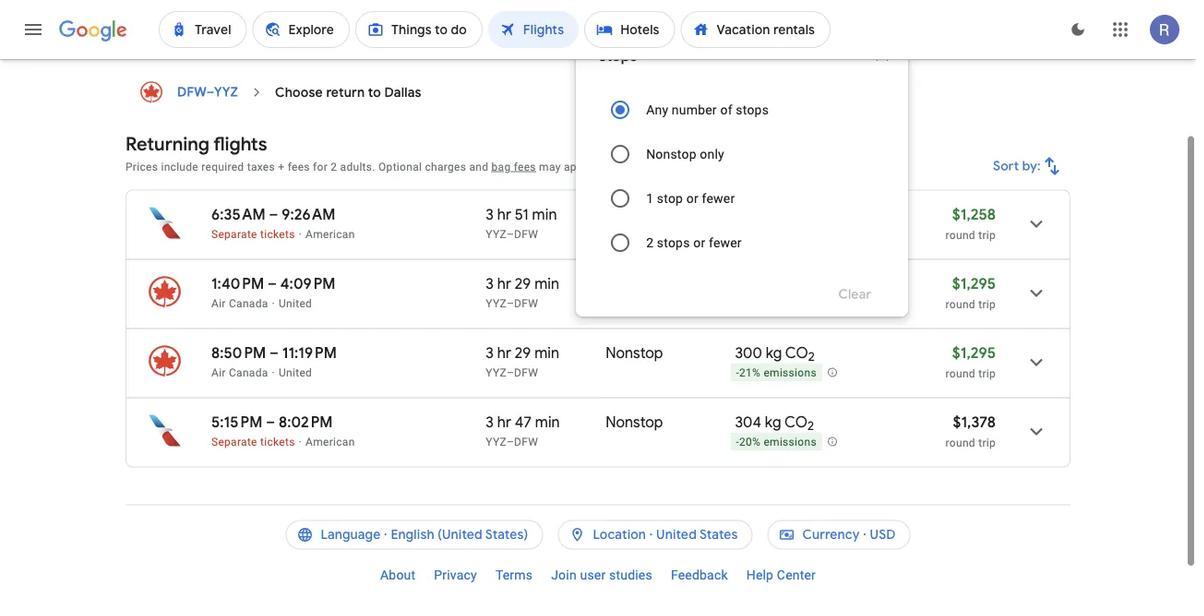 Task type: locate. For each thing, give the bounding box(es) containing it.
nonstop for nonstop flight. "element" associated with 3 hr 47 min
[[606, 413, 663, 431]]

trip down $1,295 text field
[[978, 367, 996, 380]]

or for stops
[[693, 235, 705, 250]]

3 hr 29 min yyz – dfw up the 47
[[486, 343, 559, 379]]

0 vertical spatial 20%
[[739, 228, 761, 241]]

1 vertical spatial 3 hr 29 min yyz – dfw
[[486, 343, 559, 379]]

2 separate from the top
[[211, 435, 257, 448]]

tickets down 6:35 am – 9:26 am
[[260, 228, 295, 240]]

round down 1295 us dollars text field
[[946, 298, 975, 311]]

co up -20% emissions
[[785, 413, 808, 431]]

2 - from the top
[[736, 367, 739, 380]]

nonstop flight. element for 3 hr 51 min
[[606, 205, 663, 227]]

$1,295 down $1,258 round trip
[[952, 274, 996, 293]]

and
[[469, 160, 488, 173]]

0 vertical spatial total duration 3 hr 29 min. element
[[486, 274, 606, 296]]

1 $1,295 round trip from the top
[[946, 274, 996, 311]]

min for 9:26 am
[[532, 205, 557, 224]]

-20% emissions
[[736, 436, 817, 449]]

2 fees from the left
[[514, 160, 536, 173]]

1 vertical spatial -
[[736, 367, 739, 380]]

– down total duration 3 hr 47 min. element
[[507, 435, 514, 448]]

2 separate tickets from the top
[[211, 435, 295, 448]]

american for 8:02 pm
[[306, 435, 355, 448]]

3
[[486, 205, 494, 224], [486, 274, 494, 293], [486, 343, 494, 362], [486, 413, 494, 431]]

round inside $1,258 round trip
[[946, 228, 975, 241]]

fewer down 1 stop or fewer
[[709, 235, 742, 250]]

kg up -21% emissions
[[766, 343, 782, 362]]

1378 US dollars text field
[[953, 413, 996, 431]]

2 up -20% emissions
[[808, 418, 814, 434]]

co for 304
[[785, 413, 808, 431]]

0 vertical spatial tickets
[[260, 228, 295, 240]]

1 vertical spatial canada
[[229, 366, 268, 379]]

nonstop for nonstop only
[[646, 146, 697, 162]]

canada down 1:40 pm
[[229, 297, 268, 310]]

 image
[[299, 228, 302, 240]]

0 vertical spatial or
[[686, 191, 699, 206]]

nonstop
[[646, 146, 697, 162], [606, 205, 663, 224], [606, 343, 663, 362], [606, 413, 663, 431]]

fewer for 1 stop or fewer
[[702, 191, 735, 206]]

round down $1,295 text field
[[946, 367, 975, 380]]

1 canada from the top
[[229, 297, 268, 310]]

air for 8:50 pm
[[211, 366, 226, 379]]

1 vertical spatial stops
[[657, 235, 690, 250]]

0 vertical spatial united
[[279, 297, 312, 310]]

yyz
[[214, 84, 238, 101], [486, 228, 507, 240], [486, 297, 507, 310], [486, 366, 507, 379], [486, 435, 507, 448]]

2 vertical spatial -
[[736, 436, 739, 449]]

american down 8:02 pm
[[306, 435, 355, 448]]

$1,295 left flight details. leaves toronto pearson international airport at 8:50 pm on monday, january 1 and arrives at dallas/fort worth international airport at 11:19 pm on monday, january 1. image
[[952, 343, 996, 362]]

prices include required taxes + fees for 2 adults. optional charges and bag fees may apply. passenger assistance
[[126, 160, 711, 173]]

yyz down 3 hr 51 min yyz – dfw
[[486, 297, 507, 310]]

0 vertical spatial canada
[[229, 297, 268, 310]]

co up -21% emissions
[[785, 343, 808, 362]]

Departure time: 5:15 PM. text field
[[211, 413, 262, 431]]

emissions inside "popup button"
[[298, 6, 359, 22]]

hr inside 3 hr 47 min yyz – dfw
[[497, 413, 511, 431]]

1 air canada from the top
[[211, 297, 268, 310]]

optional
[[378, 160, 422, 173]]

trip down $1,378
[[978, 436, 996, 449]]

separate tickets for 5:15 pm
[[211, 435, 295, 448]]

air canada
[[211, 297, 268, 310], [211, 366, 268, 379]]

3 up 3 hr 47 min yyz – dfw
[[486, 343, 494, 362]]

1 horizontal spatial fees
[[514, 160, 536, 173]]

air down 8:50 pm
[[211, 366, 226, 379]]

2 $1,295 round trip from the top
[[946, 343, 996, 380]]

fewer
[[702, 191, 735, 206], [709, 235, 742, 250]]

-
[[736, 228, 739, 241], [736, 367, 739, 380], [736, 436, 739, 449]]

airlines
[[671, 6, 718, 22]]

fewer down only
[[702, 191, 735, 206]]

1 vertical spatial tickets
[[260, 435, 295, 448]]

2 down 1
[[646, 235, 654, 250]]

kg for 300
[[766, 343, 782, 362]]

3 for 9:26 am
[[486, 205, 494, 224]]

trip
[[978, 228, 996, 241], [978, 298, 996, 311], [978, 367, 996, 380], [978, 436, 996, 449]]

2 hr from the top
[[497, 274, 511, 293]]

tickets for 8:02 pm
[[260, 435, 295, 448]]

3 inside 3 hr 47 min yyz – dfw
[[486, 413, 494, 431]]

1 separate tickets from the top
[[211, 228, 295, 240]]

kg
[[766, 343, 782, 362], [765, 413, 781, 431]]

2 up -21% emissions
[[808, 349, 815, 365]]

nonstop flight. element
[[606, 205, 663, 227], [606, 343, 663, 365], [606, 413, 663, 434]]

1 vertical spatial 29
[[515, 343, 531, 362]]

4 hr from the top
[[497, 413, 511, 431]]

adults.
[[340, 160, 375, 173]]

canada down departure time: 8:50 pm. text field
[[229, 366, 268, 379]]

1 20% from the top
[[739, 228, 761, 241]]

min inside 3 hr 51 min yyz – dfw
[[532, 205, 557, 224]]

1 vertical spatial american
[[306, 435, 355, 448]]

dfw inside 3 hr 47 min yyz – dfw
[[514, 435, 538, 448]]

1 vertical spatial kg
[[765, 413, 781, 431]]

1 29 from the top
[[515, 274, 531, 293]]

None search field
[[126, 0, 1071, 317]]

or down 1 stop or fewer
[[693, 235, 705, 250]]

round
[[946, 228, 975, 241], [946, 298, 975, 311], [946, 367, 975, 380], [946, 436, 975, 449]]

all
[[161, 6, 176, 22]]

5:15 pm
[[211, 413, 262, 431]]

3 down 3 hr 51 min yyz – dfw
[[486, 274, 494, 293]]

1 vertical spatial separate tickets
[[211, 435, 295, 448]]

2 left bags
[[497, 6, 504, 22]]

min right the 51
[[532, 205, 557, 224]]

0 vertical spatial $1,295 round trip
[[946, 274, 996, 311]]

round for 3 hr 47 min
[[946, 436, 975, 449]]

2 stops or fewer
[[646, 235, 742, 250]]

0 vertical spatial separate tickets
[[211, 228, 295, 240]]

-20% emissions button
[[729, 205, 838, 244]]

trip inside $1,378 round trip
[[978, 436, 996, 449]]

3 left the 51
[[486, 205, 494, 224]]

flight details. leaves toronto pearson international airport at 1:40 pm on monday, january 1 and arrives at dallas/fort worth international airport at 4:09 pm on monday, january 1. image
[[1014, 271, 1059, 315]]

– right departure time: 1:40 pm. text field
[[268, 274, 277, 293]]

dfw for 1:40 pm – 4:09 pm
[[514, 297, 538, 310]]

3 hr 47 min yyz – dfw
[[486, 413, 560, 448]]

yyz for 6:35 am – 9:26 am
[[486, 228, 507, 240]]

yyz down total duration 3 hr 47 min. element
[[486, 435, 507, 448]]

canada for 8:50 pm
[[229, 366, 268, 379]]

0 vertical spatial separate
[[211, 228, 257, 240]]

– down total duration 3 hr 51 min. element
[[507, 228, 514, 240]]

2 american from the top
[[306, 435, 355, 448]]

american
[[306, 228, 355, 240], [306, 435, 355, 448]]

1 vertical spatial $1,295
[[952, 343, 996, 362]]

nonstop flight. element for 3 hr 47 min
[[606, 413, 663, 434]]

2 vertical spatial nonstop flight. element
[[606, 413, 663, 434]]

air canada for 8:50 pm
[[211, 366, 268, 379]]

about
[[380, 568, 416, 583]]

1 vertical spatial united
[[279, 366, 312, 379]]

flight details. leaves toronto pearson international airport at 8:50 pm on monday, january 1 and arrives at dallas/fort worth international airport at 11:19 pm on monday, january 1. image
[[1014, 340, 1059, 384]]

3 for 4:09 pm
[[486, 274, 494, 293]]

close dialog image
[[871, 43, 894, 66]]

help center link
[[737, 561, 825, 590]]

1 vertical spatial air
[[211, 366, 226, 379]]

2 $1,295 from the top
[[952, 343, 996, 362]]

1 vertical spatial separate
[[211, 435, 257, 448]]

0 vertical spatial co
[[785, 343, 808, 362]]

yyz inside 3 hr 51 min yyz – dfw
[[486, 228, 507, 240]]

united down 11:19 pm text field
[[279, 366, 312, 379]]

2 3 hr 29 min yyz – dfw from the top
[[486, 343, 559, 379]]

1 vertical spatial stops
[[598, 47, 637, 66]]

round down $1,378
[[946, 436, 975, 449]]

2 air from the top
[[211, 366, 226, 379]]

canada for 1:40 pm
[[229, 297, 268, 310]]

Departure time: 1:40 PM. text field
[[211, 274, 264, 293]]

may
[[539, 160, 561, 173]]

3 round from the top
[[946, 367, 975, 380]]

total duration 3 hr 29 min. element
[[486, 274, 606, 296], [486, 343, 606, 365]]

less
[[267, 6, 295, 22]]

0 vertical spatial $1,295
[[952, 274, 996, 293]]

min up total duration 3 hr 47 min. element
[[535, 343, 559, 362]]

3 hr 29 min yyz – dfw down 3 hr 51 min yyz – dfw
[[486, 274, 559, 310]]

3 hr from the top
[[497, 343, 511, 362]]

1 vertical spatial co
[[785, 413, 808, 431]]

stops
[[587, 6, 622, 22], [598, 47, 637, 66]]

united down 4:09 pm
[[279, 297, 312, 310]]

1 trip from the top
[[978, 228, 996, 241]]

hr up 3 hr 47 min yyz – dfw
[[497, 343, 511, 362]]

dfw down the 47
[[514, 435, 538, 448]]

1295 US dollars text field
[[952, 274, 996, 293]]

0 horizontal spatial fees
[[288, 160, 310, 173]]

filters
[[179, 6, 215, 22]]

0 vertical spatial stops
[[587, 6, 622, 22]]

kg inside '304 kg co 2'
[[765, 413, 781, 431]]

0 vertical spatial kg
[[766, 343, 782, 362]]

separate down '6:35 am' text box
[[211, 228, 257, 240]]

0 vertical spatial fewer
[[702, 191, 735, 206]]

fees right the bag
[[514, 160, 536, 173]]

total duration 3 hr 29 min. element for 11:19 pm
[[486, 343, 606, 365]]

tickets
[[260, 228, 295, 240], [260, 435, 295, 448]]

leaves toronto pearson international airport at 5:15 pm on monday, january 1 and arrives at dallas/fort worth international airport at 8:02 pm on monday, january 1. element
[[211, 413, 333, 431]]

29 up the 47
[[515, 343, 531, 362]]

dfw up the 47
[[514, 366, 538, 379]]

3 hr 29 min yyz – dfw for 4:09 pm
[[486, 274, 559, 310]]

co
[[785, 343, 808, 362], [785, 413, 808, 431]]

1 hr from the top
[[497, 205, 511, 224]]

4:09 pm
[[280, 274, 335, 293]]

3 - from the top
[[736, 436, 739, 449]]

hr inside 3 hr 51 min yyz – dfw
[[497, 205, 511, 224]]

return
[[326, 84, 365, 101]]

co inside 300 kg co 2
[[785, 343, 808, 362]]

Departure time: 6:35 AM. text field
[[211, 205, 265, 224]]

2 29 from the top
[[515, 343, 531, 362]]

trip for 3 hr 29 min
[[978, 367, 996, 380]]

min down 3 hr 51 min yyz – dfw
[[535, 274, 559, 293]]

1 co from the top
[[785, 343, 808, 362]]

min for 4:09 pm
[[535, 274, 559, 293]]

currency
[[803, 527, 860, 543]]

trip for 3 hr 47 min
[[978, 436, 996, 449]]

- for 304
[[736, 436, 739, 449]]

1 vertical spatial or
[[693, 235, 705, 250]]

3 trip from the top
[[978, 367, 996, 380]]

0 vertical spatial 3 hr 29 min yyz – dfw
[[486, 274, 559, 310]]

0 vertical spatial -
[[736, 228, 739, 241]]

hr left the 47
[[497, 413, 511, 431]]

american down the arrival time: 9:26 am. text box on the top
[[306, 228, 355, 240]]

2 co from the top
[[785, 413, 808, 431]]

round down 1258 us dollars text field
[[946, 228, 975, 241]]

11:19 pm
[[282, 343, 337, 362]]

or right stop
[[686, 191, 699, 206]]

total duration 3 hr 29 min. element for 4:09 pm
[[486, 274, 606, 296]]

dallas
[[384, 84, 421, 101]]

3 left the 47
[[486, 413, 494, 431]]

1 3 from the top
[[486, 205, 494, 224]]

2 3 from the top
[[486, 274, 494, 293]]

1 vertical spatial total duration 3 hr 29 min. element
[[486, 343, 606, 365]]

yyz up 3 hr 47 min yyz – dfw
[[486, 366, 507, 379]]

51
[[515, 205, 529, 224]]

2 bags
[[497, 6, 537, 22]]

join
[[551, 568, 577, 583]]

price button
[[756, 0, 830, 29]]

yyz inside 3 hr 47 min yyz – dfw
[[486, 435, 507, 448]]

stops down stops popup button
[[598, 47, 637, 66]]

dfw
[[177, 84, 206, 101], [514, 228, 538, 240], [514, 297, 538, 310], [514, 366, 538, 379], [514, 435, 538, 448]]

nonstop for nonstop flight. "element" for 3 hr 29 min
[[606, 343, 663, 362]]

taxes
[[247, 160, 275, 173]]

– up 3 hr 47 min yyz – dfw
[[507, 366, 514, 379]]

hr down 3 hr 51 min yyz – dfw
[[497, 274, 511, 293]]

3 hr 29 min yyz – dfw for 11:19 pm
[[486, 343, 559, 379]]

1 horizontal spatial stops
[[736, 102, 769, 117]]

center
[[777, 568, 816, 583]]

29 down 3 hr 51 min yyz – dfw
[[515, 274, 531, 293]]

3 for 8:02 pm
[[486, 413, 494, 431]]

yyz up flights
[[214, 84, 238, 101]]

states)
[[485, 527, 528, 543]]

bag
[[492, 160, 511, 173]]

2 total duration 3 hr 29 min. element from the top
[[486, 343, 606, 365]]

trip down 1258 us dollars text field
[[978, 228, 996, 241]]

separate tickets
[[211, 228, 295, 240], [211, 435, 295, 448]]

– left 9:26 am
[[269, 205, 278, 224]]

Departure time: 8:50 PM. text field
[[211, 343, 266, 362]]

1 vertical spatial $1,295 round trip
[[946, 343, 996, 380]]

$1,295 round trip up $1,295 text field
[[946, 274, 996, 311]]

less emissions
[[267, 6, 359, 22]]

6:35 am – 9:26 am
[[211, 205, 336, 224]]

fees right + on the top left
[[288, 160, 310, 173]]

language
[[321, 527, 381, 543]]

separate tickets down '6:35 am' text box
[[211, 228, 295, 240]]

stops right 2 bags popup button
[[587, 6, 622, 22]]

Arrival time: 8:02 PM. text field
[[279, 413, 333, 431]]

separate down 5:15 pm
[[211, 435, 257, 448]]

separate tickets down 5:15 pm
[[211, 435, 295, 448]]

(3)
[[218, 6, 234, 22]]

- for 300
[[736, 367, 739, 380]]

2 inside popup button
[[497, 6, 504, 22]]

english
[[391, 527, 434, 543]]

1 air from the top
[[211, 297, 226, 310]]

3 inside 3 hr 51 min yyz – dfw
[[486, 205, 494, 224]]

nonstop flight. element for 3 hr 29 min
[[606, 343, 663, 365]]

$1,295 round trip up 1378 us dollars text field
[[946, 343, 996, 380]]

1 $1,295 from the top
[[952, 274, 996, 293]]

$1,258 round trip
[[946, 205, 996, 241]]

separate tickets for 6:35 am
[[211, 228, 295, 240]]

3 hr 29 min yyz – dfw
[[486, 274, 559, 310], [486, 343, 559, 379]]

$1,295
[[952, 274, 996, 293], [952, 343, 996, 362]]

2 inside '304 kg co 2'
[[808, 418, 814, 434]]

kg up -20% emissions
[[765, 413, 781, 431]]

2 nonstop flight. element from the top
[[606, 343, 663, 365]]

fees
[[288, 160, 310, 173], [514, 160, 536, 173]]

total duration 3 hr 29 min. element down 3 hr 51 min yyz – dfw
[[486, 274, 606, 296]]

4 trip from the top
[[978, 436, 996, 449]]

privacy link
[[425, 561, 486, 590]]

dfw inside 3 hr 51 min yyz – dfw
[[514, 228, 538, 240]]

air canada down 1:40 pm
[[211, 297, 268, 310]]

air canada down departure time: 8:50 pm. text field
[[211, 366, 268, 379]]

flights
[[213, 132, 267, 156]]

stops right the of
[[736, 102, 769, 117]]

flight details. leaves toronto pearson international airport at 5:15 pm on monday, january 1 and arrives at dallas/fort worth international airport at 8:02 pm on monday, january 1. image
[[1014, 409, 1059, 454]]

tickets down "leaves toronto pearson international airport at 5:15 pm on monday, january 1 and arrives at dallas/fort worth international airport at 8:02 pm on monday, january 1." element
[[260, 435, 295, 448]]

3 3 from the top
[[486, 343, 494, 362]]

–
[[206, 84, 214, 101], [269, 205, 278, 224], [507, 228, 514, 240], [268, 274, 277, 293], [507, 297, 514, 310], [270, 343, 279, 362], [507, 366, 514, 379], [266, 413, 275, 431], [507, 435, 514, 448]]

 image
[[299, 435, 302, 448]]

required
[[201, 160, 244, 173]]

0 vertical spatial stops
[[736, 102, 769, 117]]

trip for 3 hr 51 min
[[978, 228, 996, 241]]

1 nonstop flight. element from the top
[[606, 205, 663, 227]]

airlines button
[[660, 0, 749, 29]]

yyz down total duration 3 hr 51 min. element
[[486, 228, 507, 240]]

29 for 8:50 pm – 11:19 pm
[[515, 343, 531, 362]]

co for 300
[[785, 343, 808, 362]]

1 total duration 3 hr 29 min. element from the top
[[486, 274, 606, 296]]

returning flights main content
[[126, 74, 1071, 482]]

min inside 3 hr 47 min yyz – dfw
[[535, 413, 560, 431]]

none search field containing stops
[[126, 0, 1071, 317]]

kg inside 300 kg co 2
[[766, 343, 782, 362]]

united left the states
[[656, 527, 697, 543]]

trip down 1295 us dollars text field
[[978, 298, 996, 311]]

hr for 6:35 am – 9:26 am
[[497, 205, 511, 224]]

hr left the 51
[[497, 205, 511, 224]]

3 nonstop flight. element from the top
[[606, 413, 663, 434]]

– left 11:19 pm
[[270, 343, 279, 362]]

air for 1:40 pm
[[211, 297, 226, 310]]

2 air canada from the top
[[211, 366, 268, 379]]

nonstop inside stops option group
[[646, 146, 697, 162]]

trip inside $1,258 round trip
[[978, 228, 996, 241]]

or
[[686, 191, 699, 206], [693, 235, 705, 250]]

– inside 3 hr 47 min yyz – dfw
[[507, 435, 514, 448]]

0 vertical spatial air canada
[[211, 297, 268, 310]]

1 round from the top
[[946, 228, 975, 241]]

co inside '304 kg co 2'
[[785, 413, 808, 431]]

1 tickets from the top
[[260, 228, 295, 240]]

help center
[[746, 568, 816, 583]]

air down departure time: 1:40 pm. text field
[[211, 297, 226, 310]]

united states
[[656, 527, 738, 543]]

0 vertical spatial 29
[[515, 274, 531, 293]]

main menu image
[[22, 18, 44, 41]]

1 vertical spatial air canada
[[211, 366, 268, 379]]

2 canada from the top
[[229, 366, 268, 379]]

1:40 pm
[[211, 274, 264, 293]]

dfw down the 51
[[514, 228, 538, 240]]

dfw down 3 hr 51 min yyz – dfw
[[514, 297, 538, 310]]

2 tickets from the top
[[260, 435, 295, 448]]

8:02 pm
[[279, 413, 333, 431]]

feedback link
[[662, 561, 737, 590]]

stops down stop
[[657, 235, 690, 250]]

dfw for 5:15 pm – 8:02 pm
[[514, 435, 538, 448]]

1 - from the top
[[736, 228, 739, 241]]

round inside $1,378 round trip
[[946, 436, 975, 449]]

min right the 47
[[535, 413, 560, 431]]

2 right for
[[331, 160, 337, 173]]

4 round from the top
[[946, 436, 975, 449]]

0 vertical spatial air
[[211, 297, 226, 310]]

1 vertical spatial fewer
[[709, 235, 742, 250]]

min for 8:02 pm
[[535, 413, 560, 431]]

choose
[[275, 84, 323, 101]]

leaves toronto pearson international airport at 6:35 am on monday, january 1 and arrives at dallas/fort worth international airport at 9:26 am on monday, january 1. element
[[211, 205, 336, 224]]

1 3 hr 29 min yyz – dfw from the top
[[486, 274, 559, 310]]

total duration 3 hr 29 min. element up total duration 3 hr 47 min. element
[[486, 343, 606, 365]]

only
[[700, 146, 724, 162]]

1 vertical spatial 20%
[[739, 436, 761, 449]]

29 for 1:40 pm – 4:09 pm
[[515, 274, 531, 293]]

(united
[[438, 527, 483, 543]]

1 vertical spatial nonstop flight. element
[[606, 343, 663, 365]]

5:15 pm – 8:02 pm
[[211, 413, 333, 431]]

0 horizontal spatial stops
[[657, 235, 690, 250]]

0 vertical spatial american
[[306, 228, 355, 240]]

Arrival time: 4:09 PM. text field
[[280, 274, 335, 293]]

1 separate from the top
[[211, 228, 257, 240]]

sort by:
[[993, 158, 1041, 174]]

$1,295 round trip for 1295 us dollars text field
[[946, 274, 996, 311]]

united for 11:19 pm
[[279, 366, 312, 379]]

2 inside stops option group
[[646, 235, 654, 250]]

4 3 from the top
[[486, 413, 494, 431]]

1 american from the top
[[306, 228, 355, 240]]

0 vertical spatial nonstop flight. element
[[606, 205, 663, 227]]

to
[[368, 84, 381, 101]]



Task type: vqa. For each thing, say whether or not it's contained in the screenshot.
(34)
no



Task type: describe. For each thing, give the bounding box(es) containing it.
round for 3 hr 29 min
[[946, 367, 975, 380]]

nonstop -20% emissions
[[606, 205, 817, 241]]

round for 3 hr 51 min
[[946, 228, 975, 241]]

less emissions button
[[256, 0, 390, 29]]

sort by: button
[[986, 144, 1071, 188]]

assistance
[[655, 160, 711, 173]]

stops option group
[[598, 88, 886, 265]]

– right 5:15 pm
[[266, 413, 275, 431]]

separate for 6:35 am
[[211, 228, 257, 240]]

$1,378 round trip
[[946, 413, 996, 449]]

$1,295 for $1,295 text field
[[952, 343, 996, 362]]

3 hr 51 min yyz – dfw
[[486, 205, 557, 240]]

fewer for 2 stops or fewer
[[709, 235, 742, 250]]

about link
[[371, 561, 425, 590]]

total duration 3 hr 47 min. element
[[486, 413, 606, 434]]

change appearance image
[[1056, 7, 1100, 52]]

hr for 8:50 pm – 11:19 pm
[[497, 343, 511, 362]]

emissions inside nonstop -20% emissions
[[764, 228, 817, 241]]

tickets for 9:26 am
[[260, 228, 295, 240]]

-21% emissions
[[736, 367, 817, 380]]

choose return to dallas
[[275, 84, 421, 101]]

sort
[[993, 158, 1019, 174]]

any
[[646, 102, 668, 117]]

united for 4:09 pm
[[279, 297, 312, 310]]

leaves toronto pearson international airport at 1:40 pm on monday, january 1 and arrives at dallas/fort worth international airport at 4:09 pm on monday, january 1. element
[[211, 274, 335, 293]]

stops inside popup button
[[587, 6, 622, 22]]

studies
[[609, 568, 652, 583]]

terms link
[[486, 561, 542, 590]]

20% inside nonstop -20% emissions
[[739, 228, 761, 241]]

dfw for 8:50 pm – 11:19 pm
[[514, 366, 538, 379]]

1 fees from the left
[[288, 160, 310, 173]]

air canada for 1:40 pm
[[211, 297, 268, 310]]

for
[[313, 160, 328, 173]]

help
[[746, 568, 774, 583]]

of
[[720, 102, 733, 117]]

feedback
[[671, 568, 728, 583]]

6:35 am
[[211, 205, 265, 224]]

2 trip from the top
[[978, 298, 996, 311]]

flight details. leaves toronto pearson international airport at 6:35 am on monday, january 1 and arrives at dallas/fort worth international airport at 9:26 am on monday, january 1. image
[[1014, 202, 1059, 246]]

min for 11:19 pm
[[535, 343, 559, 362]]

$1,295 round trip for $1,295 text field
[[946, 343, 996, 380]]

47
[[515, 413, 532, 431]]

join user studies
[[551, 568, 652, 583]]

prices
[[126, 160, 158, 173]]

privacy
[[434, 568, 477, 583]]

Arrival time: 11:19 PM. text field
[[282, 343, 337, 362]]

leaves toronto pearson international airport at 8:50 pm on monday, january 1 and arrives at dallas/fort worth international airport at 11:19 pm on monday, january 1. element
[[211, 343, 337, 362]]

austin button
[[397, 0, 479, 29]]

by:
[[1022, 158, 1041, 174]]

304
[[735, 413, 761, 431]]

2 bags button
[[486, 0, 569, 29]]

8:50 pm
[[211, 343, 266, 362]]

join user studies link
[[542, 561, 662, 590]]

1 stop or fewer
[[646, 191, 735, 206]]

american for 9:26 am
[[306, 228, 355, 240]]

english (united states)
[[391, 527, 528, 543]]

- inside nonstop -20% emissions
[[736, 228, 739, 241]]

dfw – yyz
[[177, 84, 238, 101]]

9:26 am
[[282, 205, 336, 224]]

returning
[[126, 132, 209, 156]]

any number of stops
[[646, 102, 769, 117]]

– down 3 hr 51 min yyz – dfw
[[507, 297, 514, 310]]

2 round from the top
[[946, 298, 975, 311]]

Arrival time: 9:26 AM. text field
[[282, 205, 336, 224]]

$1,378
[[953, 413, 996, 431]]

bag fees button
[[492, 160, 536, 173]]

yyz for 5:15 pm – 8:02 pm
[[486, 435, 507, 448]]

austin
[[408, 6, 448, 22]]

8:50 pm – 11:19 pm
[[211, 343, 337, 362]]

hr for 1:40 pm – 4:09 pm
[[497, 274, 511, 293]]

or for stop
[[686, 191, 699, 206]]

– up returning flights
[[206, 84, 214, 101]]

nonstop inside nonstop -20% emissions
[[606, 205, 663, 224]]

separate for 5:15 pm
[[211, 435, 257, 448]]

$1,295 for 1295 us dollars text field
[[952, 274, 996, 293]]

– inside 3 hr 51 min yyz – dfw
[[507, 228, 514, 240]]

304 kg co 2
[[735, 413, 814, 434]]

300
[[735, 343, 762, 362]]

all filters (3) button
[[126, 0, 249, 29]]

total duration 3 hr 51 min. element
[[486, 205, 606, 227]]

stops button
[[576, 0, 653, 29]]

hr for 5:15 pm – 8:02 pm
[[497, 413, 511, 431]]

number
[[672, 102, 717, 117]]

passenger
[[597, 160, 652, 173]]

1258 US dollars text field
[[952, 205, 996, 224]]

returning flights
[[126, 132, 267, 156]]

terms
[[495, 568, 533, 583]]

bags
[[508, 6, 537, 22]]

2 vertical spatial united
[[656, 527, 697, 543]]

dfw up returning flights
[[177, 84, 206, 101]]

charges
[[425, 160, 466, 173]]

21%
[[739, 367, 761, 380]]

location
[[593, 527, 646, 543]]

+
[[278, 160, 285, 173]]

all filters (3)
[[161, 6, 234, 22]]

1295 US dollars text field
[[952, 343, 996, 362]]

1:40 pm – 4:09 pm
[[211, 274, 335, 293]]

yyz for 8:50 pm – 11:19 pm
[[486, 366, 507, 379]]

user
[[580, 568, 606, 583]]

kg for 304
[[765, 413, 781, 431]]

include
[[161, 160, 198, 173]]

apply.
[[564, 160, 594, 173]]

dfw for 6:35 am – 9:26 am
[[514, 228, 538, 240]]

1
[[646, 191, 654, 206]]

stop
[[657, 191, 683, 206]]

yyz for 1:40 pm – 4:09 pm
[[486, 297, 507, 310]]

2 20% from the top
[[739, 436, 761, 449]]

300 kg co 2
[[735, 343, 815, 365]]

passenger assistance button
[[597, 160, 711, 173]]

usd
[[870, 527, 896, 543]]

states
[[699, 527, 738, 543]]

3 for 11:19 pm
[[486, 343, 494, 362]]

2 inside 300 kg co 2
[[808, 349, 815, 365]]



